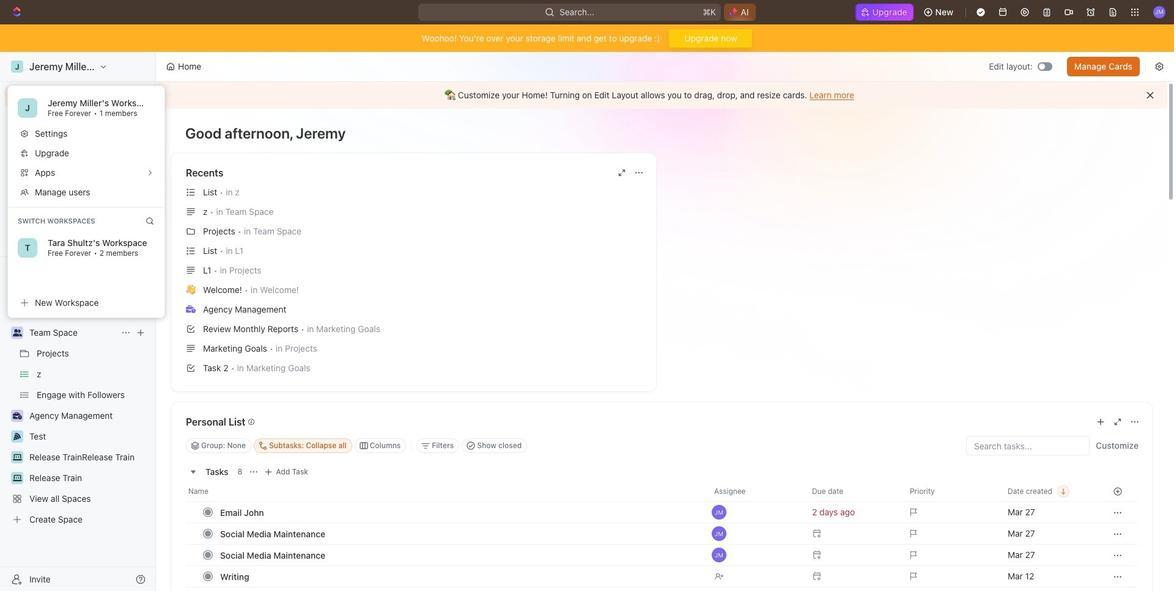 Task type: vqa. For each thing, say whether or not it's contained in the screenshot.
Docs
no



Task type: describe. For each thing, give the bounding box(es) containing it.
jeremy miller's workspace, , element inside 'sidebar' navigation
[[11, 61, 23, 73]]

1 vertical spatial jeremy miller's workspace, , element
[[18, 98, 37, 118]]

business time image
[[186, 306, 196, 313]]

user group image
[[13, 330, 22, 337]]



Task type: locate. For each thing, give the bounding box(es) containing it.
jeremy miller's workspace, , element
[[11, 61, 23, 73], [18, 98, 37, 118]]

alert
[[156, 82, 1167, 109]]

tara shultz's workspace, , element
[[18, 238, 37, 258]]

sidebar navigation
[[0, 52, 156, 592]]

Search tasks... text field
[[967, 437, 1089, 456]]

0 vertical spatial jeremy miller's workspace, , element
[[11, 61, 23, 73]]



